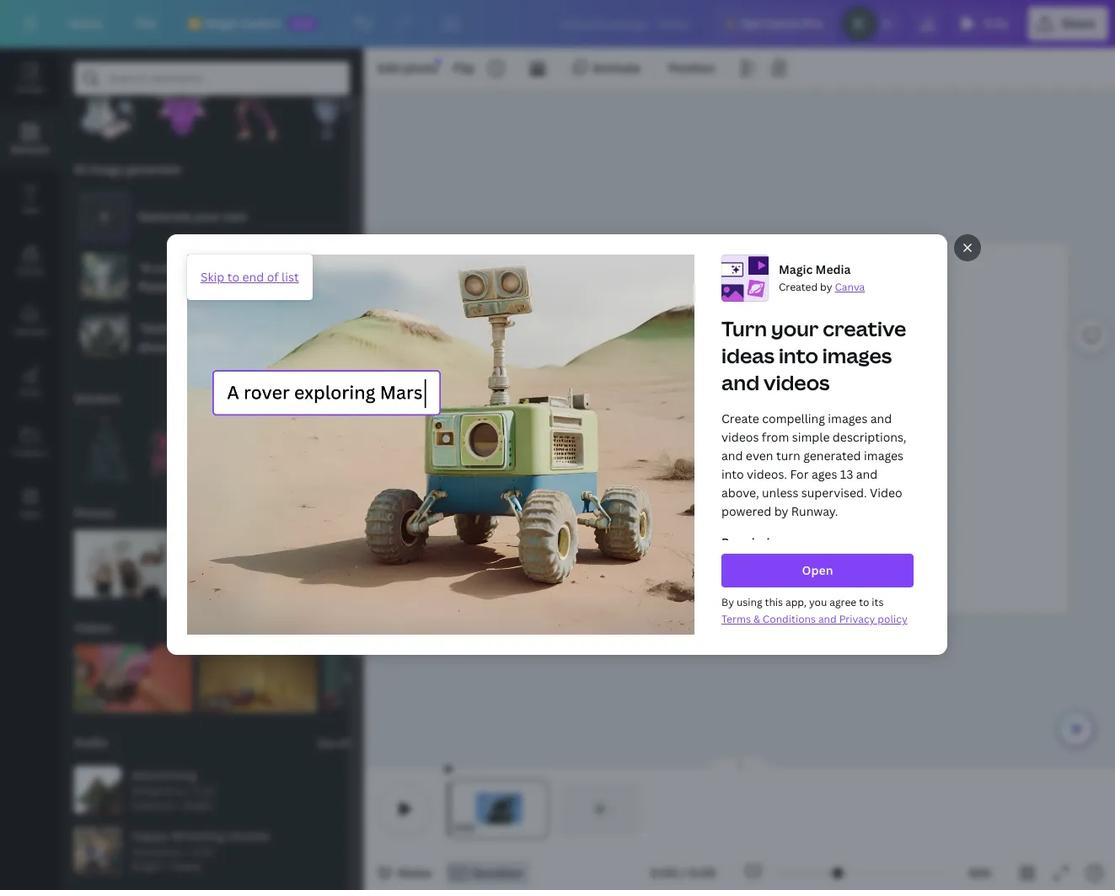 Task type: vqa. For each thing, say whether or not it's contained in the screenshot.
THE OUR in to make your video more exciting. Boost your B-roll with our vast gallery for free stock footage that will help you tell your story better.
no



Task type: describe. For each thing, give the bounding box(es) containing it.
&
[[754, 613, 761, 627]]

women protesting together image
[[74, 530, 175, 598]]

ai
[[74, 161, 86, 177]]

2:14
[[195, 784, 215, 799]]

photos button
[[73, 497, 116, 530]]

unless
[[762, 485, 799, 501]]

"gothic
[[138, 320, 182, 336]]

uploads button
[[0, 291, 61, 352]]

runway.
[[792, 504, 839, 520]]

creative
[[823, 315, 907, 342]]

duration button
[[446, 860, 530, 887]]

by inside create compelling images and videos from simple descriptions, and even turn generated images into videos. for ages 13 and above, unless supervised. video powered by runway.
[[775, 504, 789, 520]]

all for videos
[[338, 621, 350, 636]]

/
[[681, 865, 686, 881]]

see for stickers
[[318, 392, 336, 406]]

agree
[[830, 596, 857, 610]]

apps
[[20, 508, 41, 519]]

pro
[[803, 15, 823, 31]]

canva link
[[835, 280, 866, 294]]

list
[[282, 269, 299, 285]]

notes
[[398, 865, 432, 881]]

open
[[803, 563, 834, 579]]

brand
[[18, 265, 43, 277]]

turn your creative ideas into images and videos
[[722, 315, 907, 396]]

"gothic castle surrounded by dinosaurs"
[[138, 320, 306, 355]]

13.0s group
[[324, 645, 443, 712]]

generate
[[138, 208, 191, 224]]

13
[[841, 466, 854, 482]]

see all button for stickers
[[316, 382, 352, 416]]

0:05
[[689, 865, 716, 881]]

advertising rafael krux • 2:14 euphoric • bright
[[132, 767, 215, 813]]

descriptions,
[[833, 429, 907, 445]]

dinosaurs"
[[138, 339, 200, 355]]

policy
[[878, 613, 908, 627]]

0 vertical spatial to
[[228, 269, 240, 285]]

flip button
[[447, 55, 481, 82]]

0 horizontal spatial 5.0s
[[455, 820, 475, 835]]

ages
[[812, 466, 838, 482]]

videos.
[[747, 466, 788, 482]]

generated
[[804, 448, 862, 464]]

new
[[292, 18, 313, 30]]

1 vertical spatial images
[[829, 411, 868, 427]]

toggle play audio track preview image for advertising
[[74, 766, 121, 814]]

1 11.0s group from the left
[[74, 645, 193, 712]]

create
[[722, 411, 760, 427]]

into inside turn your creative ideas into images and videos
[[779, 342, 819, 369]]

get
[[741, 15, 762, 31]]

by for surrounded
[[292, 320, 306, 336]]

5.0s inside 'button'
[[985, 15, 1008, 31]]

0 horizontal spatial happy
[[132, 828, 169, 844]]

toggle play audio track preview image for happy
[[74, 827, 121, 874]]

supervised.
[[802, 485, 868, 501]]

videos inside turn your creative ideas into images and videos
[[764, 369, 830, 396]]

bright, happy, 123 seconds element
[[132, 845, 213, 874]]

main menu bar
[[0, 0, 1115, 48]]

ideas
[[722, 342, 775, 369]]

with
[[301, 260, 326, 276]]

5.0s button inside main menu bar
[[951, 7, 1022, 40]]

a
[[255, 260, 261, 276]]

elements button
[[0, 109, 61, 169]]

home
[[67, 15, 102, 31]]

audio
[[74, 734, 108, 750]]

all for stickers
[[338, 392, 350, 406]]

by for created
[[821, 280, 833, 294]]

see all for photos
[[318, 507, 350, 521]]

generate your own
[[138, 208, 247, 224]]

switch
[[242, 15, 280, 31]]

generator
[[126, 161, 182, 177]]

hide pages image
[[699, 757, 780, 771]]

flip
[[453, 60, 475, 76]]

see all button for photos
[[316, 497, 352, 530]]

all for audio
[[338, 736, 350, 750]]

projects
[[13, 447, 47, 459]]

you
[[810, 596, 828, 610]]

hide image
[[363, 429, 374, 510]]

see all for audio
[[318, 736, 350, 750]]

videos
[[74, 620, 113, 636]]

forest
[[264, 260, 298, 276]]

of
[[267, 269, 279, 285]]

13.0s
[[333, 696, 356, 708]]

even
[[746, 448, 774, 464]]

Page title text field
[[483, 819, 489, 836]]

app,
[[786, 596, 807, 610]]

simple
[[793, 429, 830, 445]]

terms
[[722, 613, 752, 627]]

trimming, start edge slider
[[448, 782, 464, 836]]

get canva pro
[[741, 15, 823, 31]]

from
[[762, 429, 790, 445]]

notes button
[[371, 860, 439, 887]]

anime
[[182, 260, 217, 276]]

magic media created by canva
[[779, 262, 866, 294]]

trimming, end edge slider
[[534, 782, 550, 836]]

media
[[816, 262, 851, 278]]

woman with kettlebell illustration image
[[223, 72, 290, 139]]

magic for magic switch
[[205, 15, 239, 31]]

into inside create compelling images and videos from simple descriptions, and even turn generated images into videos. for ages 13 and above, unless supervised. video powered by runway.
[[722, 466, 744, 482]]

0:00
[[651, 865, 679, 881]]

bright inside happy whistling ukulele anonymus • 2:03 bright • happy
[[132, 859, 161, 874]]



Task type: locate. For each thing, give the bounding box(es) containing it.
0 vertical spatial toggle play audio track preview image
[[74, 766, 121, 814]]

and down you
[[819, 613, 837, 627]]

1 vertical spatial 5.0s button
[[455, 819, 475, 836]]

turn
[[722, 315, 768, 342]]

0 horizontal spatial your
[[194, 208, 220, 224]]

see all button for videos
[[316, 611, 352, 645]]

images
[[823, 342, 892, 369], [829, 411, 868, 427], [865, 448, 904, 464]]

0 horizontal spatial to
[[228, 269, 240, 285]]

bright
[[184, 799, 214, 813], [132, 859, 161, 874]]

privacy
[[840, 613, 876, 627]]

stickers
[[74, 390, 120, 406]]

bright up whistling
[[184, 799, 214, 813]]

flowers"
[[138, 278, 186, 294]]

for
[[791, 466, 809, 482]]

see
[[318, 392, 336, 406], [318, 507, 336, 521], [318, 621, 336, 636], [318, 736, 336, 750]]

by
[[722, 596, 735, 610]]

1 vertical spatial your
[[772, 315, 819, 342]]

1 horizontal spatial happy
[[170, 859, 202, 874]]

0 horizontal spatial 11.0s group
[[74, 645, 193, 712]]

2 see all from the top
[[318, 507, 350, 521]]

1 all from the top
[[338, 392, 350, 406]]

videos up compelling
[[764, 369, 830, 396]]

bright left '2:03'
[[132, 859, 161, 874]]

draw button
[[0, 352, 61, 412]]

0 vertical spatial images
[[823, 342, 892, 369]]

parks and loving sisters laying on blanket at a park image
[[342, 530, 443, 598]]

euphoric
[[132, 799, 175, 813]]

0:00 / 0:05
[[651, 865, 716, 881]]

1 see from the top
[[318, 392, 336, 406]]

by inside "gothic castle surrounded by dinosaurs"
[[292, 320, 306, 336]]

0 vertical spatial 5.0s
[[985, 15, 1008, 31]]

your down created
[[772, 315, 819, 342]]

create compelling images and videos from simple descriptions, and even turn generated images into videos. for ages 13 and above, unless supervised. video powered by runway.
[[722, 411, 907, 520]]

and right 13
[[857, 466, 878, 482]]

1 horizontal spatial magic
[[779, 262, 813, 278]]

canva left 'pro'
[[765, 15, 800, 31]]

by inside magic media created by canva
[[821, 280, 833, 294]]

magic for magic media created by canva
[[779, 262, 813, 278]]

1 11.0s from the left
[[83, 696, 106, 708]]

skip
[[201, 269, 225, 285]]

4 see all from the top
[[318, 736, 350, 750]]

by down unless
[[775, 504, 789, 520]]

your for generate
[[194, 208, 220, 224]]

all
[[338, 392, 350, 406], [338, 507, 350, 521], [338, 621, 350, 636], [338, 736, 350, 750]]

see all button for audio
[[316, 726, 352, 760]]

2 11.0s from the left
[[208, 696, 231, 708]]

castle
[[185, 320, 219, 336]]

0 vertical spatial 5.0s button
[[951, 7, 1022, 40]]

magic
[[205, 15, 239, 31], [779, 262, 813, 278]]

canva down media
[[835, 280, 866, 294]]

stickers button
[[73, 382, 122, 416]]

whistling
[[172, 828, 224, 844]]

to inside the by using this app, you agree to its terms & conditions and privacy policy
[[860, 596, 870, 610]]

your inside turn your creative ideas into images and videos
[[772, 315, 819, 342]]

4 see all button from the top
[[316, 726, 352, 760]]

text
[[22, 204, 39, 216]]

canva inside magic media created by canva
[[835, 280, 866, 294]]

uploads
[[13, 325, 47, 337]]

1 vertical spatial to
[[860, 596, 870, 610]]

1 vertical spatial magic
[[779, 262, 813, 278]]

2 see from the top
[[318, 507, 336, 521]]

2 11.0s group from the left
[[199, 645, 318, 712]]

end
[[243, 269, 264, 285]]

to left "its"
[[860, 596, 870, 610]]

see all button
[[316, 382, 352, 416], [316, 497, 352, 530], [316, 611, 352, 645], [316, 726, 352, 760]]

•
[[189, 784, 193, 799], [178, 799, 182, 813], [186, 845, 190, 859], [164, 859, 168, 874]]

0 horizontal spatial bright
[[132, 859, 161, 874]]

2 vertical spatial by
[[775, 504, 789, 520]]

anonymus
[[132, 845, 183, 859]]

ukulele
[[227, 828, 269, 844]]

person eating indian takeaway food image
[[234, 530, 335, 598]]

krux
[[164, 784, 186, 799]]

rafael
[[132, 784, 162, 799]]

toggle play audio track preview image left anonymus
[[74, 827, 121, 874]]

happy down whistling
[[170, 859, 202, 874]]

euphoric, bright, 134 seconds element
[[132, 784, 215, 814]]

1 see all button from the top
[[316, 382, 352, 416]]

canva inside 'button'
[[765, 15, 800, 31]]

1 horizontal spatial 11.0s group
[[199, 645, 318, 712]]

and inside turn your creative ideas into images and videos
[[722, 369, 760, 396]]

into right ideas
[[779, 342, 819, 369]]

1 vertical spatial by
[[292, 320, 306, 336]]

"a cute anime cat in a forest with flowers"
[[138, 260, 326, 294]]

magic switch
[[205, 15, 280, 31]]

0 horizontal spatial 5.0s button
[[455, 819, 475, 836]]

cat
[[220, 260, 238, 276]]

by right surrounded
[[292, 320, 306, 336]]

to left in
[[228, 269, 240, 285]]

bright inside advertising rafael krux • 2:14 euphoric • bright
[[184, 799, 214, 813]]

1 horizontal spatial 11.0s
[[208, 696, 231, 708]]

canva
[[765, 15, 800, 31], [835, 280, 866, 294]]

see for audio
[[318, 736, 336, 750]]

assortment of fruits and vegetables image
[[182, 530, 227, 598]]

into up above,
[[722, 466, 744, 482]]

magic inside magic media created by canva
[[779, 262, 813, 278]]

Search elements search field
[[108, 62, 316, 94]]

soft gradient flower bouquet image
[[297, 72, 364, 139]]

and up 'create'
[[722, 369, 760, 396]]

Design title text field
[[546, 7, 706, 40]]

see for photos
[[318, 507, 336, 521]]

1 vertical spatial 5.0s
[[455, 820, 475, 835]]

1 horizontal spatial your
[[772, 315, 819, 342]]

3 all from the top
[[338, 621, 350, 636]]

toggle play audio track preview image
[[74, 766, 121, 814], [74, 827, 121, 874]]

your for turn
[[772, 315, 819, 342]]

0 vertical spatial by
[[821, 280, 833, 294]]

2 toggle play audio track preview image from the top
[[74, 827, 121, 874]]

permissions
[[722, 535, 791, 551]]

2 all from the top
[[338, 507, 350, 521]]

0 vertical spatial videos
[[764, 369, 830, 396]]

0 horizontal spatial videos
[[722, 429, 759, 445]]

happy up anonymus
[[132, 828, 169, 844]]

1 vertical spatial toggle play audio track preview image
[[74, 827, 121, 874]]

magic left switch
[[205, 15, 239, 31]]

0 vertical spatial canva
[[765, 15, 800, 31]]

above,
[[722, 485, 760, 501]]

by using this app, you agree to its terms & conditions and privacy policy
[[722, 596, 908, 627]]

0 horizontal spatial by
[[292, 320, 306, 336]]

0 vertical spatial into
[[779, 342, 819, 369]]

1 horizontal spatial canva
[[835, 280, 866, 294]]

powered
[[722, 504, 772, 520]]

1 horizontal spatial videos
[[764, 369, 830, 396]]

images up descriptions, in the right of the page
[[829, 411, 868, 427]]

cute
[[154, 260, 179, 276]]

5.0s
[[985, 15, 1008, 31], [455, 820, 475, 835]]

all for photos
[[338, 507, 350, 521]]

videos inside create compelling images and videos from simple descriptions, and even turn generated images into videos. for ages 13 and above, unless supervised. video powered by runway.
[[722, 429, 759, 445]]

4 all from the top
[[338, 736, 350, 750]]

3 see all from the top
[[318, 621, 350, 636]]

11.0s group
[[74, 645, 193, 712], [199, 645, 318, 712]]

its
[[872, 596, 884, 610]]

own
[[223, 208, 247, 224]]

elements
[[11, 143, 50, 155]]

1 vertical spatial videos
[[722, 429, 759, 445]]

design
[[16, 83, 44, 94]]

skip to end of list link
[[188, 255, 313, 300]]

3 see all button from the top
[[316, 611, 352, 645]]

your left own
[[194, 208, 220, 224]]

pastel isometric letter i image
[[74, 72, 142, 139]]

4 see from the top
[[318, 736, 336, 750]]

apps button
[[0, 473, 61, 534]]

1 horizontal spatial into
[[779, 342, 819, 369]]

see all for videos
[[318, 621, 350, 636]]

1 horizontal spatial 5.0s button
[[951, 7, 1022, 40]]

1 see all from the top
[[318, 392, 350, 406]]

2 vertical spatial images
[[865, 448, 904, 464]]

0 vertical spatial bright
[[184, 799, 214, 813]]

text button
[[0, 169, 61, 230]]

draw
[[20, 386, 41, 398]]

projects button
[[0, 412, 61, 473]]

0 horizontal spatial magic
[[205, 15, 239, 31]]

this
[[765, 596, 784, 610]]

see all
[[318, 392, 350, 406], [318, 507, 350, 521], [318, 621, 350, 636], [318, 736, 350, 750]]

"a
[[138, 260, 151, 276]]

1 horizontal spatial bright
[[184, 799, 214, 813]]

0 vertical spatial happy
[[132, 828, 169, 844]]

created
[[779, 280, 818, 294]]

3 see from the top
[[318, 621, 336, 636]]

toggle play audio track preview image down audio button
[[74, 766, 121, 814]]

side panel tab list
[[0, 48, 61, 534]]

5.0s button
[[951, 7, 1022, 40], [455, 819, 475, 836]]

photos
[[74, 505, 115, 521]]

1 horizontal spatial to
[[860, 596, 870, 610]]

0 horizontal spatial into
[[722, 466, 744, 482]]

2 see all button from the top
[[316, 497, 352, 530]]

detailed colorful year of the ox floral bull head image
[[148, 72, 216, 139]]

0 vertical spatial your
[[194, 208, 220, 224]]

1 toggle play audio track preview image from the top
[[74, 766, 121, 814]]

using
[[737, 596, 763, 610]]

0 vertical spatial magic
[[205, 15, 239, 31]]

video
[[870, 485, 903, 501]]

and up descriptions, in the right of the page
[[871, 411, 893, 427]]

1 horizontal spatial 5.0s
[[985, 15, 1008, 31]]

images down canva link
[[823, 342, 892, 369]]

canva assistant image
[[1066, 719, 1087, 739]]

surrounded
[[222, 320, 289, 336]]

duration
[[472, 865, 523, 881]]

2 horizontal spatial by
[[821, 280, 833, 294]]

see for videos
[[318, 621, 336, 636]]

magic up created
[[779, 262, 813, 278]]

and inside the by using this app, you agree to its terms & conditions and privacy policy
[[819, 613, 837, 627]]

by down media
[[821, 280, 833, 294]]

design button
[[0, 48, 61, 109]]

2:03
[[192, 845, 213, 859]]

1 vertical spatial happy
[[170, 859, 202, 874]]

compelling
[[763, 411, 826, 427]]

0 horizontal spatial canva
[[765, 15, 800, 31]]

1 vertical spatial into
[[722, 466, 744, 482]]

advertising
[[132, 767, 196, 783]]

home link
[[54, 7, 115, 40]]

videos button
[[73, 611, 115, 645]]

0 horizontal spatial 11.0s
[[83, 696, 106, 708]]

videos down 'create'
[[722, 429, 759, 445]]

magic inside main menu bar
[[205, 15, 239, 31]]

image
[[89, 161, 123, 177]]

1 horizontal spatial by
[[775, 504, 789, 520]]

skip to end of list
[[201, 269, 299, 285]]

ai image generator
[[74, 161, 182, 177]]

images inside turn your creative ideas into images and videos
[[823, 342, 892, 369]]

images down descriptions, in the right of the page
[[865, 448, 904, 464]]

conditions
[[763, 613, 816, 627]]

and left even
[[722, 448, 743, 464]]

your
[[194, 208, 220, 224], [772, 315, 819, 342]]

see all for stickers
[[318, 392, 350, 406]]

happy whistling ukulele anonymus • 2:03 bright • happy
[[132, 828, 269, 874]]

1 vertical spatial canva
[[835, 280, 866, 294]]

in
[[241, 260, 252, 276]]

1 vertical spatial bright
[[132, 859, 161, 874]]



